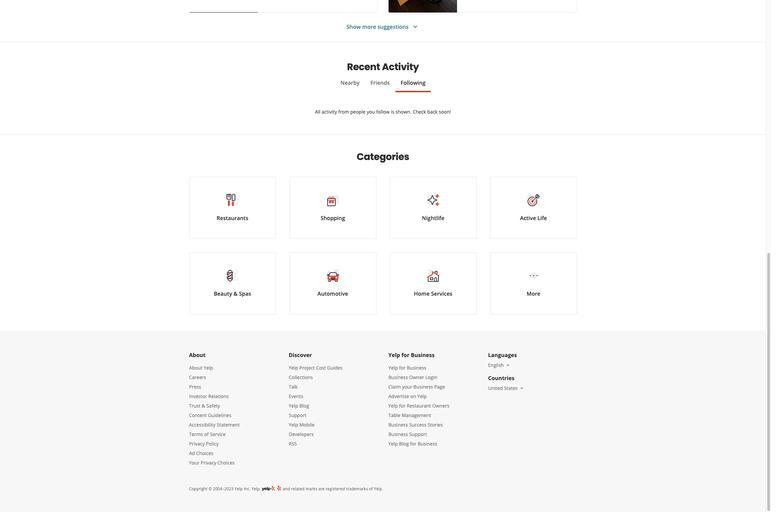 Task type: describe. For each thing, give the bounding box(es) containing it.
soon!
[[439, 109, 451, 115]]

trust & safety link
[[189, 403, 220, 409]]

events link
[[289, 393, 303, 399]]

policy
[[206, 440, 219, 447]]

& inside about yelp careers press investor relations trust & safety content guidelines accessibility statement terms of service privacy policy ad choices your privacy choices
[[202, 403, 205, 409]]

business support link
[[388, 431, 427, 437]]

business down stories
[[418, 440, 437, 447]]

business up yelp for business 'link'
[[411, 351, 435, 359]]

united
[[488, 385, 503, 391]]

developers
[[289, 431, 314, 437]]

about yelp link
[[189, 365, 213, 371]]

,
[[275, 486, 277, 492]]

yelp for business link
[[388, 365, 426, 371]]

press
[[189, 384, 201, 390]]

yelp right the on
[[417, 393, 427, 399]]

16 chevron down v2 image for countries
[[519, 386, 525, 391]]

yelp up table
[[388, 403, 398, 409]]

table
[[388, 412, 400, 418]]

ad
[[189, 450, 195, 456]]

active life link
[[490, 177, 577, 239]]

rss link
[[289, 440, 297, 447]]

collections
[[289, 374, 313, 380]]

marks
[[306, 486, 317, 492]]

management
[[402, 412, 431, 418]]

friends
[[370, 79, 390, 86]]

nightlife link
[[390, 177, 477, 239]]

content
[[189, 412, 207, 418]]

ad choices link
[[189, 450, 213, 456]]

yelp,
[[252, 486, 261, 492]]

yelp down business support link
[[388, 440, 398, 447]]

categories
[[357, 150, 409, 163]]

countries
[[488, 374, 514, 382]]

yelp blog for business link
[[388, 440, 437, 447]]

project
[[299, 365, 315, 371]]

all activity from people you follow is shown. check back soon!
[[315, 109, 451, 115]]

claim your business page link
[[388, 384, 445, 390]]

spas
[[239, 290, 251, 297]]

trust
[[189, 403, 200, 409]]

press link
[[189, 384, 201, 390]]

shopping
[[321, 214, 345, 222]]

trademarks
[[346, 486, 368, 492]]

24 chevron down v2 image
[[411, 23, 419, 31]]

1 vertical spatial privacy
[[201, 459, 216, 466]]

business up claim
[[388, 374, 408, 380]]

automotive link
[[289, 252, 376, 314]]

guides
[[327, 365, 343, 371]]

beauty & spas
[[214, 290, 251, 297]]

about yelp careers press investor relations trust & safety content guidelines accessibility statement terms of service privacy policy ad choices your privacy choices
[[189, 365, 240, 466]]

yelp up collections
[[289, 365, 298, 371]]

yelp project cost guides link
[[289, 365, 343, 371]]

0 vertical spatial privacy
[[189, 440, 205, 447]]

yelp left inc.
[[235, 486, 243, 492]]

active life
[[520, 214, 547, 222]]

for down business support link
[[410, 440, 417, 447]]

more
[[362, 23, 376, 30]]

investor relations link
[[189, 393, 229, 399]]

shown.
[[396, 109, 412, 115]]

more link
[[490, 252, 577, 314]]

collections link
[[289, 374, 313, 380]]

business success stories link
[[388, 422, 443, 428]]

stories
[[428, 422, 443, 428]]

events
[[289, 393, 303, 399]]

business up owner at the bottom right of page
[[407, 365, 426, 371]]

category navigation section navigation
[[182, 135, 584, 331]]

& inside 'link'
[[234, 290, 238, 297]]

from
[[338, 109, 349, 115]]

developers link
[[289, 431, 314, 437]]

discover
[[289, 351, 312, 359]]

login
[[425, 374, 437, 380]]

advertise
[[388, 393, 409, 399]]

related
[[291, 486, 305, 492]]

about for about yelp careers press investor relations trust & safety content guidelines accessibility statement terms of service privacy policy ad choices your privacy choices
[[189, 365, 202, 371]]

and
[[283, 486, 290, 492]]

more
[[527, 290, 540, 297]]

your
[[402, 384, 412, 390]]

business down table
[[388, 422, 408, 428]]

support inside yelp project cost guides collections talk events yelp blog support yelp mobile developers rss
[[289, 412, 307, 418]]

show more suggestions
[[347, 23, 409, 30]]

active
[[520, 214, 536, 222]]

and related marks are registered trademarks of yelp.
[[282, 486, 383, 492]]

restaurants
[[217, 214, 248, 222]]

photo of hope plumbing image
[[189, 0, 258, 13]]

yelp for restaurant owners link
[[388, 403, 449, 409]]

are
[[318, 486, 325, 492]]

your privacy choices link
[[189, 459, 235, 466]]

advertise on yelp link
[[388, 393, 427, 399]]

beauty
[[214, 290, 232, 297]]

languages
[[488, 351, 517, 359]]

talk link
[[289, 384, 298, 390]]



Task type: vqa. For each thing, say whether or not it's contained in the screenshot.
middle map
no



Task type: locate. For each thing, give the bounding box(es) containing it.
1 horizontal spatial support
[[409, 431, 427, 437]]

1 vertical spatial choices
[[218, 459, 235, 466]]

cost
[[316, 365, 326, 371]]

16 chevron down v2 image down the languages
[[505, 362, 511, 368]]

choices
[[196, 450, 213, 456], [218, 459, 235, 466]]

16 chevron down v2 image inside united states dropdown button
[[519, 386, 525, 391]]

show
[[347, 23, 361, 30]]

1 horizontal spatial of
[[369, 486, 373, 492]]

restaurant
[[407, 403, 431, 409]]

1 vertical spatial about
[[189, 365, 202, 371]]

relations
[[208, 393, 229, 399]]

blog
[[299, 403, 309, 409], [399, 440, 409, 447]]

16 chevron down v2 image for languages
[[505, 362, 511, 368]]

0 vertical spatial &
[[234, 290, 238, 297]]

privacy
[[189, 440, 205, 447], [201, 459, 216, 466]]

table management link
[[388, 412, 431, 418]]

service
[[210, 431, 226, 437]]

0 horizontal spatial choices
[[196, 450, 213, 456]]

of
[[204, 431, 209, 437], [369, 486, 373, 492]]

rss
[[289, 440, 297, 447]]

copyright
[[189, 486, 207, 492]]

2004–2023
[[213, 486, 234, 492]]

about inside about yelp careers press investor relations trust & safety content guidelines accessibility statement terms of service privacy policy ad choices your privacy choices
[[189, 365, 202, 371]]

0 horizontal spatial &
[[202, 403, 205, 409]]

0 horizontal spatial 16 chevron down v2 image
[[505, 362, 511, 368]]

yelp down events
[[289, 403, 298, 409]]

home services link
[[390, 252, 477, 314]]

for
[[402, 351, 409, 359], [399, 365, 406, 371], [399, 403, 406, 409], [410, 440, 417, 447]]

tab list containing nearby
[[189, 79, 577, 92]]

careers link
[[189, 374, 206, 380]]

privacy down ad choices link
[[201, 459, 216, 466]]

blog inside yelp project cost guides collections talk events yelp blog support yelp mobile developers rss
[[299, 403, 309, 409]]

activity
[[382, 60, 419, 74]]

tab list
[[189, 79, 577, 92]]

business down owner at the bottom right of page
[[413, 384, 433, 390]]

photo of everett's image
[[388, 0, 457, 13]]

restaurants link
[[189, 177, 276, 239]]

yelp blog link
[[289, 403, 309, 409]]

content guidelines link
[[189, 412, 231, 418]]

guidelines
[[208, 412, 231, 418]]

2 about from the top
[[189, 365, 202, 371]]

united states button
[[488, 385, 525, 391]]

choices down 'privacy policy' link
[[196, 450, 213, 456]]

check
[[413, 109, 426, 115]]

1 vertical spatial 16 chevron down v2 image
[[519, 386, 525, 391]]

yelp project cost guides collections talk events yelp blog support yelp mobile developers rss
[[289, 365, 343, 447]]

accessibility statement link
[[189, 422, 240, 428]]

states
[[504, 385, 518, 391]]

1 vertical spatial support
[[409, 431, 427, 437]]

yelp inside about yelp careers press investor relations trust & safety content guidelines accessibility statement terms of service privacy policy ad choices your privacy choices
[[204, 365, 213, 371]]

claim
[[388, 384, 401, 390]]

yelp up yelp for business 'link'
[[388, 351, 400, 359]]

explore recent activity section section
[[189, 42, 577, 134]]

business owner login link
[[388, 374, 437, 380]]

you
[[367, 109, 375, 115]]

success
[[409, 422, 426, 428]]

investor
[[189, 393, 207, 399]]

accessibility
[[189, 422, 216, 428]]

follow
[[376, 109, 390, 115]]

blog inside yelp for business business owner login claim your business page advertise on yelp yelp for restaurant owners table management business success stories business support yelp blog for business
[[399, 440, 409, 447]]

privacy down terms
[[189, 440, 205, 447]]

choices down policy
[[218, 459, 235, 466]]

support down success
[[409, 431, 427, 437]]

terms
[[189, 431, 203, 437]]

16 chevron down v2 image
[[505, 362, 511, 368], [519, 386, 525, 391]]

0 vertical spatial 16 chevron down v2 image
[[505, 362, 511, 368]]

home
[[414, 290, 430, 297]]

support down yelp blog 'link'
[[289, 412, 307, 418]]

yelp down support link
[[289, 422, 298, 428]]

privacy policy link
[[189, 440, 219, 447]]

yelp for business
[[388, 351, 435, 359]]

16 chevron down v2 image inside english dropdown button
[[505, 362, 511, 368]]

16 chevron down v2 image right the states
[[519, 386, 525, 391]]

& left spas
[[234, 290, 238, 297]]

yelp for business business owner login claim your business page advertise on yelp yelp for restaurant owners table management business success stories business support yelp blog for business
[[388, 365, 449, 447]]

of left yelp.
[[369, 486, 373, 492]]

blog down business support link
[[399, 440, 409, 447]]

0 vertical spatial about
[[189, 351, 206, 359]]

1 vertical spatial of
[[369, 486, 373, 492]]

yelp logo image
[[262, 485, 275, 492]]

1 horizontal spatial &
[[234, 290, 238, 297]]

activity
[[322, 109, 337, 115]]

1 horizontal spatial blog
[[399, 440, 409, 447]]

0 vertical spatial blog
[[299, 403, 309, 409]]

copyright © 2004–2023 yelp inc. yelp,
[[189, 486, 261, 492]]

yelp mobile link
[[289, 422, 315, 428]]

back
[[427, 109, 438, 115]]

recent activity
[[347, 60, 419, 74]]

0 horizontal spatial support
[[289, 412, 307, 418]]

0 horizontal spatial of
[[204, 431, 209, 437]]

0 vertical spatial choices
[[196, 450, 213, 456]]

mobile
[[299, 422, 315, 428]]

1 about from the top
[[189, 351, 206, 359]]

nearby
[[340, 79, 360, 86]]

support
[[289, 412, 307, 418], [409, 431, 427, 437]]

yelp up careers link
[[204, 365, 213, 371]]

safety
[[206, 403, 220, 409]]

yelp.
[[374, 486, 383, 492]]

about up careers link
[[189, 365, 202, 371]]

yelp up claim
[[388, 365, 398, 371]]

support inside yelp for business business owner login claim your business page advertise on yelp yelp for restaurant owners table management business success stories business support yelp blog for business
[[409, 431, 427, 437]]

yelp burst image
[[277, 485, 282, 491]]

on
[[410, 393, 416, 399]]

of up 'privacy policy' link
[[204, 431, 209, 437]]

all
[[315, 109, 320, 115]]

about up about yelp link
[[189, 351, 206, 359]]

&
[[234, 290, 238, 297], [202, 403, 205, 409]]

1 horizontal spatial choices
[[218, 459, 235, 466]]

united states
[[488, 385, 518, 391]]

for up business owner login link
[[399, 365, 406, 371]]

0 vertical spatial of
[[204, 431, 209, 437]]

business up yelp blog for business 'link'
[[388, 431, 408, 437]]

english button
[[488, 362, 511, 368]]

& right trust
[[202, 403, 205, 409]]

suggestions
[[378, 23, 409, 30]]

for down advertise
[[399, 403, 406, 409]]

blog up support link
[[299, 403, 309, 409]]

1 horizontal spatial 16 chevron down v2 image
[[519, 386, 525, 391]]

your
[[189, 459, 199, 466]]

about for about
[[189, 351, 206, 359]]

services
[[431, 290, 452, 297]]

show more suggestions button
[[347, 23, 419, 31]]

of inside about yelp careers press investor relations trust & safety content guidelines accessibility statement terms of service privacy policy ad choices your privacy choices
[[204, 431, 209, 437]]

0 horizontal spatial blog
[[299, 403, 309, 409]]

0 vertical spatial support
[[289, 412, 307, 418]]

beauty & spas link
[[189, 252, 276, 314]]

for up yelp for business 'link'
[[402, 351, 409, 359]]

support link
[[289, 412, 307, 418]]

owner
[[409, 374, 424, 380]]

is
[[391, 109, 394, 115]]

©
[[209, 486, 212, 492]]

1 vertical spatial blog
[[399, 440, 409, 447]]

1 vertical spatial &
[[202, 403, 205, 409]]

following
[[401, 79, 426, 86]]



